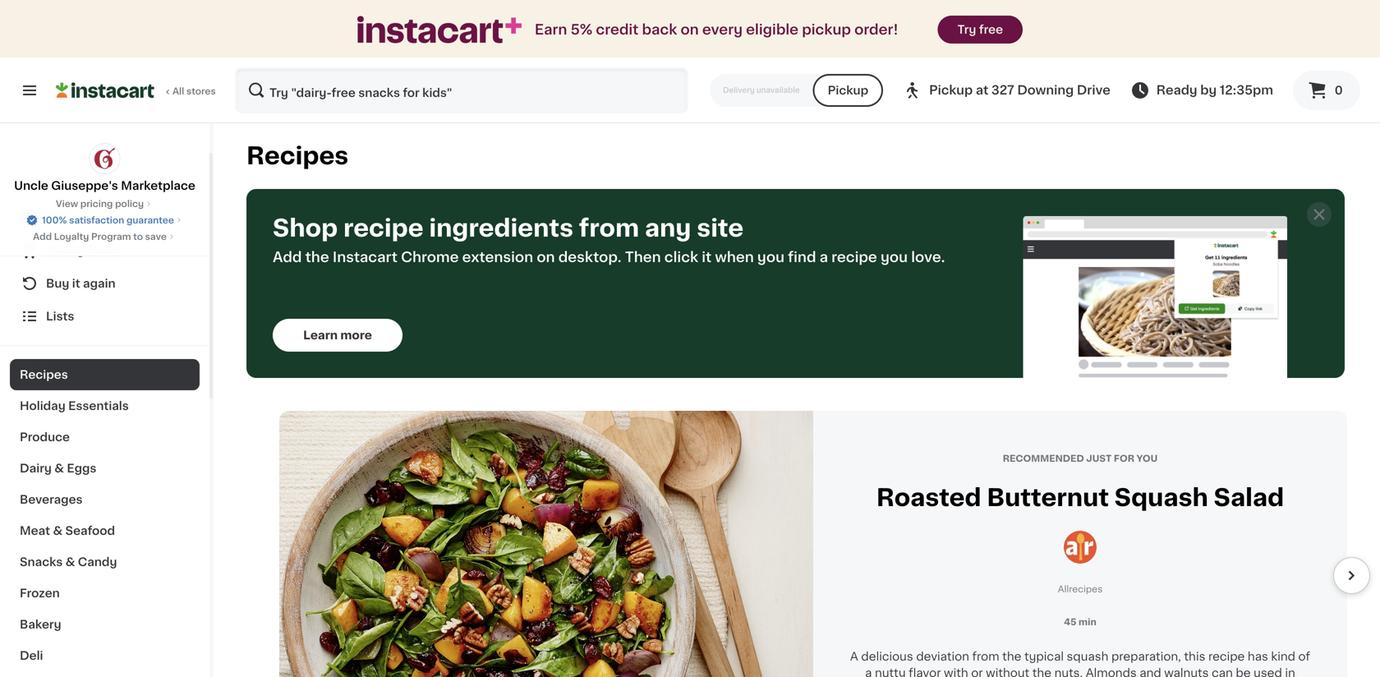 Task type: vqa. For each thing, say whether or not it's contained in the screenshot.
the
yes



Task type: describe. For each thing, give the bounding box(es) containing it.
learn more
[[303, 330, 372, 341]]

1 you from the left
[[758, 250, 785, 264]]

then
[[625, 250, 661, 264]]

0 vertical spatial recipe
[[344, 217, 424, 240]]

add loyalty program to save link
[[33, 230, 177, 243]]

add for add the instacart chrome extension on desktop. then click it when you find a recipe you love.
[[273, 250, 302, 264]]

can
[[1212, 667, 1234, 677]]

delicious
[[862, 651, 914, 663]]

uncle giuseppe's marketplace logo image
[[89, 143, 120, 174]]

buy it again
[[46, 278, 116, 289]]

holiday
[[20, 400, 66, 412]]

deli
[[20, 650, 43, 662]]

find
[[788, 250, 817, 264]]

deviation
[[917, 651, 970, 663]]

5%
[[571, 23, 593, 37]]

from for ingredients
[[579, 217, 640, 240]]

& for meat
[[53, 525, 63, 537]]

0 horizontal spatial recipes
[[20, 369, 68, 381]]

snacks & candy
[[20, 556, 117, 568]]

at
[[976, 84, 989, 96]]

downing
[[1018, 84, 1074, 96]]

pickup button
[[813, 74, 884, 107]]

pickup
[[802, 23, 852, 37]]

be
[[1237, 667, 1251, 677]]

of
[[1299, 651, 1311, 663]]

beverages link
[[10, 484, 200, 515]]

uncle
[[14, 180, 48, 192]]

dairy
[[20, 463, 52, 474]]

100%
[[42, 216, 67, 225]]

flavor
[[909, 667, 942, 677]]

100% satisfaction guarantee button
[[26, 210, 184, 227]]

1 horizontal spatial recipe
[[832, 250, 878, 264]]

pickup for pickup at 327 downing drive
[[930, 84, 973, 96]]

snacks
[[20, 556, 63, 568]]

drive
[[1077, 84, 1111, 96]]

a
[[851, 651, 859, 663]]

click
[[665, 250, 699, 264]]

just
[[1087, 454, 1112, 463]]

all
[[173, 87, 184, 96]]

bakery link
[[10, 609, 200, 640]]

instacart plus icon image
[[357, 16, 522, 43]]

produce
[[20, 432, 70, 443]]

ready meals link
[[10, 234, 200, 267]]

view pricing policy
[[56, 199, 144, 208]]

butternut
[[987, 486, 1110, 510]]

back
[[642, 23, 678, 37]]

view pricing policy link
[[56, 197, 154, 210]]

walnuts
[[1165, 667, 1210, 677]]

shop for shop recipe ingredients from any site
[[273, 217, 338, 240]]

nutty
[[875, 667, 906, 677]]

allrecipes
[[1058, 585, 1103, 594]]

or
[[972, 667, 984, 677]]

dairy & eggs link
[[10, 453, 200, 484]]

to
[[133, 232, 143, 241]]

0 vertical spatial on
[[681, 23, 699, 37]]

0 horizontal spatial on
[[537, 250, 555, 264]]

view
[[56, 199, 78, 208]]

order!
[[855, 23, 899, 37]]

pickup for pickup
[[828, 85, 869, 96]]

you
[[1137, 454, 1158, 463]]

recommended just for you
[[1003, 454, 1158, 463]]

1 horizontal spatial recipes
[[247, 144, 349, 168]]

1 vertical spatial it
[[72, 278, 80, 289]]

learn
[[303, 330, 338, 341]]

used
[[1254, 667, 1283, 677]]

meat & seafood link
[[10, 515, 200, 547]]

dairy & eggs
[[20, 463, 97, 474]]

meals
[[87, 245, 122, 256]]

has
[[1248, 651, 1269, 663]]

buy
[[46, 278, 69, 289]]

again
[[83, 278, 116, 289]]

all stores link
[[56, 67, 217, 113]]

frozen
[[20, 588, 60, 599]]

recipes link
[[10, 359, 200, 390]]

add loyalty program to save
[[33, 232, 167, 241]]

squash
[[1067, 651, 1109, 663]]

2 vertical spatial the
[[1033, 667, 1052, 677]]

roasted
[[877, 486, 982, 510]]

typical
[[1025, 651, 1064, 663]]

100% satisfaction guarantee
[[42, 216, 174, 225]]

try free
[[958, 24, 1004, 35]]



Task type: locate. For each thing, give the bounding box(es) containing it.
a for nutty
[[866, 667, 872, 677]]

you left love.
[[881, 250, 908, 264]]

1 vertical spatial &
[[53, 525, 63, 537]]

service type group
[[710, 74, 884, 107]]

try
[[958, 24, 977, 35]]

0 vertical spatial from
[[579, 217, 640, 240]]

& inside snacks & candy link
[[66, 556, 75, 568]]

pickup inside popup button
[[930, 84, 973, 96]]

45 min
[[1065, 618, 1097, 627]]

Search field
[[237, 69, 687, 112]]

ready by 12:35pm link
[[1131, 81, 1274, 100]]

recommended
[[1003, 454, 1085, 463]]

program
[[91, 232, 131, 241]]

recipe
[[344, 217, 424, 240], [832, 250, 878, 264], [1209, 651, 1246, 663]]

0 horizontal spatial the
[[305, 250, 329, 264]]

stores
[[187, 87, 216, 96]]

1 vertical spatial the
[[1003, 651, 1022, 663]]

1 horizontal spatial the
[[1003, 651, 1022, 663]]

for
[[1114, 454, 1135, 463]]

from up add the instacart chrome extension on desktop. then click it when you find a recipe you love.
[[579, 217, 640, 240]]

add down 100% at the top of page
[[33, 232, 52, 241]]

learn more button
[[273, 319, 403, 352]]

uncle giuseppe's marketplace
[[14, 180, 196, 192]]

nuts.
[[1055, 667, 1083, 677]]

eligible
[[746, 23, 799, 37]]

& left the 'candy'
[[66, 556, 75, 568]]

shop
[[46, 212, 77, 224], [273, 217, 338, 240]]

all stores
[[173, 87, 216, 96]]

1 vertical spatial recipes
[[20, 369, 68, 381]]

0 vertical spatial add
[[33, 232, 52, 241]]

shop link
[[10, 201, 200, 234]]

from
[[579, 217, 640, 240], [973, 651, 1000, 663]]

2 you from the left
[[881, 250, 908, 264]]

0 horizontal spatial shop
[[46, 212, 77, 224]]

45
[[1065, 618, 1077, 627]]

0 horizontal spatial recipe
[[344, 217, 424, 240]]

add
[[33, 232, 52, 241], [273, 250, 302, 264]]

recipes
[[247, 144, 349, 168], [20, 369, 68, 381]]

guarantee
[[127, 216, 174, 225]]

shop for shop
[[46, 212, 77, 224]]

policy
[[115, 199, 144, 208]]

the left instacart
[[305, 250, 329, 264]]

2 horizontal spatial recipe
[[1209, 651, 1246, 663]]

any
[[645, 217, 692, 240]]

pickup
[[930, 84, 973, 96], [828, 85, 869, 96]]

pricing
[[80, 199, 113, 208]]

1 horizontal spatial from
[[973, 651, 1000, 663]]

0 horizontal spatial you
[[758, 250, 785, 264]]

shop recipe ingredients from any site
[[273, 217, 744, 240]]

eggs
[[67, 463, 97, 474]]

recipe inside the a delicious deviation from the typical squash preparation, this recipe has kind of a nutty flavor with or without the nuts. almonds and walnuts can be used i
[[1209, 651, 1246, 663]]

1 horizontal spatial add
[[273, 250, 302, 264]]

beverages
[[20, 494, 83, 506]]

& right meat
[[53, 525, 63, 537]]

0 button
[[1294, 71, 1361, 110]]

it
[[702, 250, 712, 264], [72, 278, 80, 289]]

on left desktop.
[[537, 250, 555, 264]]

chrome
[[401, 250, 459, 264]]

instacart
[[333, 250, 398, 264]]

you
[[758, 250, 785, 264], [881, 250, 908, 264]]

0 horizontal spatial a
[[820, 250, 829, 264]]

extension banner image
[[1024, 216, 1288, 378]]

1 vertical spatial a
[[866, 667, 872, 677]]

0 horizontal spatial pickup
[[828, 85, 869, 96]]

0 horizontal spatial it
[[72, 278, 80, 289]]

with
[[944, 667, 969, 677]]

0 vertical spatial it
[[702, 250, 712, 264]]

1 vertical spatial on
[[537, 250, 555, 264]]

add inside 'link'
[[33, 232, 52, 241]]

recipe up can
[[1209, 651, 1246, 663]]

deli link
[[10, 640, 200, 672]]

2 vertical spatial &
[[66, 556, 75, 568]]

1 horizontal spatial it
[[702, 250, 712, 264]]

credit
[[596, 23, 639, 37]]

0 horizontal spatial ready
[[46, 245, 84, 256]]

ready for ready by 12:35pm
[[1157, 84, 1198, 96]]

from for deviation
[[973, 651, 1000, 663]]

you left the "find"
[[758, 250, 785, 264]]

& for dairy
[[54, 463, 64, 474]]

from inside the a delicious deviation from the typical squash preparation, this recipe has kind of a nutty flavor with or without the nuts. almonds and walnuts can be used i
[[973, 651, 1000, 663]]

the up without
[[1003, 651, 1022, 663]]

0 horizontal spatial from
[[579, 217, 640, 240]]

the down typical
[[1033, 667, 1052, 677]]

ready meals
[[46, 245, 122, 256]]

on
[[681, 23, 699, 37], [537, 250, 555, 264]]

a for recipe
[[820, 250, 829, 264]]

0 vertical spatial a
[[820, 250, 829, 264]]

a inside the a delicious deviation from the typical squash preparation, this recipe has kind of a nutty flavor with or without the nuts. almonds and walnuts can be used i
[[866, 667, 872, 677]]

1 horizontal spatial pickup
[[930, 84, 973, 96]]

pickup at 327 downing drive button
[[903, 67, 1111, 113]]

item carousel region
[[247, 411, 1371, 677]]

giuseppe's
[[51, 180, 118, 192]]

candy
[[78, 556, 117, 568]]

desktop.
[[559, 250, 622, 264]]

a left nutty
[[866, 667, 872, 677]]

more
[[341, 330, 372, 341]]

bakery
[[20, 619, 61, 630]]

recipe up instacart
[[344, 217, 424, 240]]

add left instacart
[[273, 250, 302, 264]]

& inside dairy & eggs link
[[54, 463, 64, 474]]

lists link
[[10, 300, 200, 333]]

ready inside "popup button"
[[46, 245, 84, 256]]

add for add loyalty program to save
[[33, 232, 52, 241]]

earn
[[535, 23, 568, 37]]

satisfaction
[[69, 216, 124, 225]]

add the instacart chrome extension on desktop. then click it when you find a recipe you love.
[[273, 250, 946, 264]]

ingredients
[[429, 217, 574, 240]]

pickup inside 'button'
[[828, 85, 869, 96]]

frozen link
[[10, 578, 200, 609]]

preparation,
[[1112, 651, 1182, 663]]

site
[[697, 217, 744, 240]]

instacart logo image
[[56, 81, 155, 100]]

allrecipes image
[[1064, 531, 1097, 564]]

1 horizontal spatial you
[[881, 250, 908, 264]]

1 vertical spatial add
[[273, 250, 302, 264]]

essentials
[[68, 400, 129, 412]]

it right buy
[[72, 278, 80, 289]]

salad
[[1215, 486, 1285, 510]]

ready meals button
[[10, 234, 200, 267]]

& inside meat & seafood "link"
[[53, 525, 63, 537]]

1 horizontal spatial ready
[[1157, 84, 1198, 96]]

the
[[305, 250, 329, 264], [1003, 651, 1022, 663], [1033, 667, 1052, 677]]

meat
[[20, 525, 50, 537]]

1 vertical spatial from
[[973, 651, 1000, 663]]

on right the back
[[681, 23, 699, 37]]

&
[[54, 463, 64, 474], [53, 525, 63, 537], [66, 556, 75, 568]]

and
[[1140, 667, 1162, 677]]

0 vertical spatial &
[[54, 463, 64, 474]]

seafood
[[65, 525, 115, 537]]

holiday essentials
[[20, 400, 129, 412]]

327
[[992, 84, 1015, 96]]

0 horizontal spatial add
[[33, 232, 52, 241]]

1 horizontal spatial shop
[[273, 217, 338, 240]]

from up or
[[973, 651, 1000, 663]]

1 horizontal spatial a
[[866, 667, 872, 677]]

& for snacks
[[66, 556, 75, 568]]

2 horizontal spatial the
[[1033, 667, 1052, 677]]

1 vertical spatial recipe
[[832, 250, 878, 264]]

0 vertical spatial ready
[[1157, 84, 1198, 96]]

shop up instacart
[[273, 217, 338, 240]]

None search field
[[235, 67, 689, 113]]

by
[[1201, 84, 1217, 96]]

ready for ready meals
[[46, 245, 84, 256]]

meat & seafood
[[20, 525, 115, 537]]

a right the "find"
[[820, 250, 829, 264]]

& left eggs
[[54, 463, 64, 474]]

earn 5% credit back on every eligible pickup order!
[[535, 23, 899, 37]]

a delicious deviation from the typical squash preparation, this recipe has kind of a nutty flavor with or without the nuts. almonds and walnuts can be used i
[[851, 651, 1311, 677]]

1 horizontal spatial on
[[681, 23, 699, 37]]

ready down loyalty on the top left of the page
[[46, 245, 84, 256]]

pickup left 'at'
[[930, 84, 973, 96]]

kind
[[1272, 651, 1296, 663]]

0 vertical spatial the
[[305, 250, 329, 264]]

pickup down 'pickup'
[[828, 85, 869, 96]]

squash
[[1115, 486, 1209, 510]]

min
[[1079, 618, 1097, 627]]

0 vertical spatial recipes
[[247, 144, 349, 168]]

produce link
[[10, 422, 200, 453]]

12:35pm
[[1220, 84, 1274, 96]]

recipe right the "find"
[[832, 250, 878, 264]]

ready left by
[[1157, 84, 1198, 96]]

it right "click"
[[702, 250, 712, 264]]

shop down view
[[46, 212, 77, 224]]

pickup at 327 downing drive
[[930, 84, 1111, 96]]

buy it again link
[[10, 267, 200, 300]]

1 vertical spatial ready
[[46, 245, 84, 256]]

loyalty
[[54, 232, 89, 241]]

2 vertical spatial recipe
[[1209, 651, 1246, 663]]

roasted butternut squash salad
[[877, 486, 1285, 510]]



